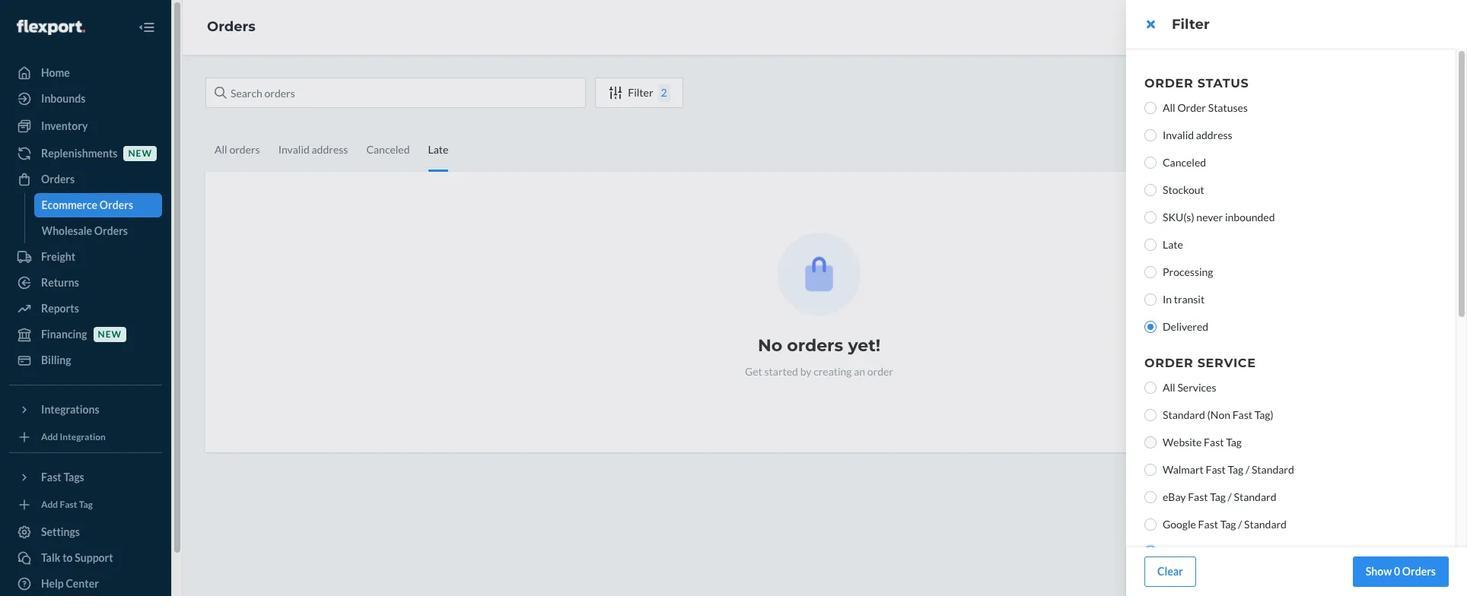 Task type: locate. For each thing, give the bounding box(es) containing it.
tag
[[1226, 436, 1242, 449], [1228, 463, 1244, 476], [1210, 491, 1226, 504], [1220, 518, 1236, 531], [1211, 546, 1227, 559]]

fast right google
[[1198, 518, 1218, 531]]

website
[[1163, 436, 1202, 449]]

fast for google
[[1198, 518, 1218, 531]]

in
[[1163, 293, 1172, 306]]

1 all from the top
[[1163, 101, 1176, 114]]

wish fast tag / standard
[[1163, 546, 1278, 559]]

standard
[[1163, 409, 1205, 422], [1252, 463, 1294, 476], [1234, 491, 1277, 504], [1244, 518, 1287, 531], [1235, 546, 1278, 559]]

invalid
[[1163, 129, 1194, 142]]

0
[[1394, 565, 1400, 578]]

2 all from the top
[[1163, 381, 1176, 394]]

transit
[[1174, 293, 1205, 306]]

order down "order status"
[[1178, 101, 1206, 114]]

0 vertical spatial all
[[1163, 101, 1176, 114]]

invalid address
[[1163, 129, 1233, 142]]

fast right ebay
[[1188, 491, 1208, 504]]

tag)
[[1255, 409, 1274, 422]]

tag down "google fast tag / standard"
[[1211, 546, 1227, 559]]

in transit
[[1163, 293, 1205, 306]]

show 0 orders button
[[1353, 557, 1449, 588]]

ebay
[[1163, 491, 1186, 504]]

order up all services
[[1145, 356, 1194, 371]]

clear
[[1158, 565, 1183, 578]]

order for status
[[1145, 76, 1194, 91]]

order for service
[[1145, 356, 1194, 371]]

all
[[1163, 101, 1176, 114], [1163, 381, 1176, 394]]

standard down walmart fast tag / standard
[[1234, 491, 1277, 504]]

/ down "google fast tag / standard"
[[1229, 546, 1233, 559]]

None radio
[[1145, 129, 1157, 142], [1145, 157, 1157, 169], [1145, 184, 1157, 196], [1145, 212, 1157, 224], [1145, 266, 1157, 279], [1145, 294, 1157, 306], [1145, 321, 1157, 333], [1145, 382, 1157, 394], [1145, 437, 1157, 449], [1145, 492, 1157, 504], [1145, 519, 1157, 531], [1145, 129, 1157, 142], [1145, 157, 1157, 169], [1145, 184, 1157, 196], [1145, 212, 1157, 224], [1145, 266, 1157, 279], [1145, 294, 1157, 306], [1145, 321, 1157, 333], [1145, 382, 1157, 394], [1145, 437, 1157, 449], [1145, 492, 1157, 504], [1145, 519, 1157, 531]]

/ up ebay fast tag / standard
[[1246, 463, 1250, 476]]

/ up wish fast tag / standard on the bottom right of the page
[[1238, 518, 1242, 531]]

(non
[[1207, 409, 1231, 422]]

tag up wish fast tag / standard on the bottom right of the page
[[1220, 518, 1236, 531]]

standard up wish fast tag / standard on the bottom right of the page
[[1244, 518, 1287, 531]]

address
[[1196, 129, 1233, 142]]

fast up ebay fast tag / standard
[[1206, 463, 1226, 476]]

tag up "google fast tag / standard"
[[1210, 491, 1226, 504]]

1 vertical spatial all
[[1163, 381, 1176, 394]]

website fast tag
[[1163, 436, 1242, 449]]

inbounded
[[1225, 211, 1275, 224]]

tag for ebay
[[1210, 491, 1226, 504]]

order up all order statuses
[[1145, 76, 1194, 91]]

show
[[1366, 565, 1392, 578]]

standard for wish fast tag / standard
[[1235, 546, 1278, 559]]

tag up walmart fast tag / standard
[[1226, 436, 1242, 449]]

standard down tag)
[[1252, 463, 1294, 476]]

walmart fast tag / standard
[[1163, 463, 1294, 476]]

/
[[1246, 463, 1250, 476], [1228, 491, 1232, 504], [1238, 518, 1242, 531], [1229, 546, 1233, 559]]

standard (non fast tag)
[[1163, 409, 1274, 422]]

standard up website
[[1163, 409, 1205, 422]]

order
[[1145, 76, 1194, 91], [1178, 101, 1206, 114], [1145, 356, 1194, 371]]

None radio
[[1145, 102, 1157, 114], [1145, 239, 1157, 251], [1145, 409, 1157, 422], [1145, 464, 1157, 476], [1145, 102, 1157, 114], [1145, 239, 1157, 251], [1145, 409, 1157, 422], [1145, 464, 1157, 476]]

tag up ebay fast tag / standard
[[1228, 463, 1244, 476]]

never
[[1197, 211, 1223, 224]]

/ for google
[[1238, 518, 1242, 531]]

/ for ebay
[[1228, 491, 1232, 504]]

fast down standard (non fast tag)
[[1204, 436, 1224, 449]]

standard down "google fast tag / standard"
[[1235, 546, 1278, 559]]

fast for walmart
[[1206, 463, 1226, 476]]

all order statuses
[[1163, 101, 1248, 114]]

/ down walmart fast tag / standard
[[1228, 491, 1232, 504]]

all up invalid
[[1163, 101, 1176, 114]]

fast right wish
[[1189, 546, 1209, 559]]

status
[[1198, 76, 1249, 91]]

fast
[[1233, 409, 1253, 422], [1204, 436, 1224, 449], [1206, 463, 1226, 476], [1188, 491, 1208, 504], [1198, 518, 1218, 531], [1189, 546, 1209, 559]]

sku(s)
[[1163, 211, 1195, 224]]

tag for wish
[[1211, 546, 1227, 559]]

all left services
[[1163, 381, 1176, 394]]

0 vertical spatial order
[[1145, 76, 1194, 91]]

all for order status
[[1163, 101, 1176, 114]]

walmart
[[1163, 463, 1204, 476]]

2 vertical spatial order
[[1145, 356, 1194, 371]]

google
[[1163, 518, 1196, 531]]



Task type: vqa. For each thing, say whether or not it's contained in the screenshot.
The Close image at top right
yes



Task type: describe. For each thing, give the bounding box(es) containing it.
show 0 orders
[[1366, 565, 1436, 578]]

fast for wish
[[1189, 546, 1209, 559]]

statuses
[[1208, 101, 1248, 114]]

services
[[1178, 381, 1217, 394]]

fast for ebay
[[1188, 491, 1208, 504]]

all for order service
[[1163, 381, 1176, 394]]

delivered
[[1163, 320, 1209, 333]]

wish
[[1163, 546, 1187, 559]]

clear button
[[1145, 557, 1196, 588]]

/ for wish
[[1229, 546, 1233, 559]]

standard for walmart fast tag / standard
[[1252, 463, 1294, 476]]

standard for google fast tag / standard
[[1244, 518, 1287, 531]]

fast left tag)
[[1233, 409, 1253, 422]]

ebay fast tag / standard
[[1163, 491, 1277, 504]]

orders
[[1402, 565, 1436, 578]]

late
[[1163, 238, 1183, 251]]

google fast tag / standard
[[1163, 518, 1287, 531]]

fast for website
[[1204, 436, 1224, 449]]

sku(s) never inbounded
[[1163, 211, 1275, 224]]

service
[[1198, 356, 1256, 371]]

processing
[[1163, 266, 1214, 279]]

close image
[[1147, 18, 1155, 30]]

canceled
[[1163, 156, 1206, 169]]

order service
[[1145, 356, 1256, 371]]

stockout
[[1163, 183, 1204, 196]]

tag for google
[[1220, 518, 1236, 531]]

standard for ebay fast tag / standard
[[1234, 491, 1277, 504]]

tag for website
[[1226, 436, 1242, 449]]

order status
[[1145, 76, 1249, 91]]

tag for walmart
[[1228, 463, 1244, 476]]

/ for walmart
[[1246, 463, 1250, 476]]

1 vertical spatial order
[[1178, 101, 1206, 114]]

all services
[[1163, 381, 1217, 394]]

filter
[[1172, 16, 1210, 33]]



